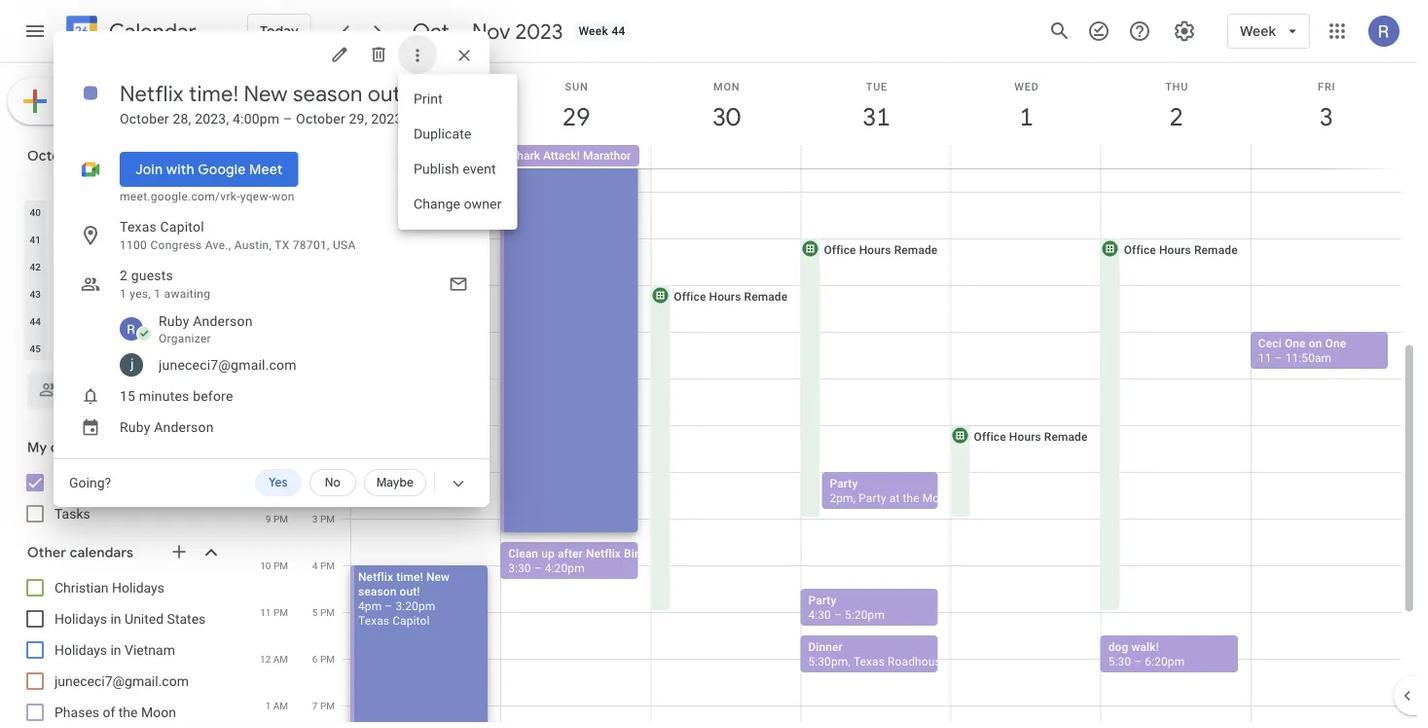 Task type: describe. For each thing, give the bounding box(es) containing it.
2 horizontal spatial 6
[[312, 653, 318, 665]]

november 4 element
[[49, 337, 73, 360]]

2 t from the left
[[186, 179, 192, 191]]

1 inside row group
[[161, 315, 166, 327]]

41
[[30, 234, 41, 245]]

4 element
[[152, 200, 175, 224]]

maybe button
[[364, 469, 426, 496]]

change owner
[[414, 196, 502, 212]]

29 link
[[554, 94, 599, 139]]

5
[[312, 606, 318, 618]]

9 for 9 pm
[[266, 513, 271, 525]]

pm down ruby anderson, attending, organizer tree item
[[273, 373, 288, 384]]

dog walk! 5:30 – 6:20pm
[[1108, 640, 1185, 668]]

shark attack! marathon
[[510, 149, 633, 163]]

30 link
[[704, 94, 749, 139]]

pm left "5"
[[273, 606, 288, 618]]

5:20pm
[[845, 608, 885, 621]]

create
[[66, 92, 111, 110]]

27 cell
[[202, 280, 228, 308]]

christian holidays
[[55, 580, 164, 596]]

1 right yes,
[[154, 287, 161, 301]]

5:30pm
[[808, 655, 848, 668]]

2 element
[[101, 200, 124, 224]]

18 element
[[152, 255, 175, 278]]

25 element
[[152, 282, 175, 306]]

14
[[55, 261, 66, 273]]

tue
[[866, 80, 888, 92]]

0 vertical spatial ruby anderson
[[120, 419, 214, 435]]

f
[[212, 179, 218, 191]]

phases of the moon
[[55, 704, 176, 720]]

no
[[325, 475, 340, 490]]

– inside the ceci one on one 11 – 11:50am
[[1275, 351, 1282, 364]]

google
[[198, 161, 246, 178]]

maybe
[[376, 475, 414, 490]]

1 vertical spatial 6
[[266, 373, 271, 384]]

22 element
[[75, 282, 98, 306]]

texas inside the netflix time! new season out! 4pm – 3:20pm texas capitol
[[358, 614, 389, 627]]

week 44
[[579, 24, 625, 38]]

tx
[[275, 238, 290, 252]]

oct
[[412, 18, 449, 45]]

28,
[[173, 110, 191, 127]]

out! for netflix time! new season out! 4pm – 3:20pm texas capitol
[[400, 584, 420, 598]]

out! for netflix time! new season out! october 28, 2023, 4:00pm – october 29, 2023, 3:20pm
[[368, 80, 406, 107]]

new for netflix time! new season out! 4pm – 3:20pm texas capitol
[[426, 570, 450, 583]]

8 pm
[[266, 466, 288, 478]]

walk!
[[1131, 640, 1159, 654]]

0 horizontal spatial 6 pm
[[266, 373, 288, 384]]

3 left the tx on the top of the page
[[266, 233, 271, 244]]

10 pm
[[260, 560, 288, 571]]

pm up 9 pm
[[273, 466, 288, 478]]

ceci one on one 11 – 11:50am
[[1258, 336, 1346, 364]]

7 for 7
[[135, 343, 141, 354]]

november 3 element
[[203, 309, 227, 333]]

0 horizontal spatial 3 pm
[[266, 233, 288, 244]]

4 pm
[[312, 560, 335, 571]]

30 inside october 2023 grid
[[107, 315, 118, 327]]

27
[[209, 288, 220, 300]]

6 inside row
[[109, 343, 115, 354]]

pm up 7 pm
[[320, 653, 335, 665]]

minutes
[[139, 388, 189, 404]]

calendar element
[[62, 12, 196, 55]]

8 for 8
[[84, 234, 89, 245]]

with
[[166, 161, 195, 178]]

november 8 element
[[152, 337, 175, 360]]

calendars for my calendars
[[51, 439, 114, 456]]

0 horizontal spatial october
[[27, 147, 83, 164]]

austin,
[[234, 238, 272, 252]]

2 2023, from the left
[[371, 110, 405, 127]]

1 link
[[1004, 94, 1049, 139]]

2pm ,
[[830, 491, 859, 505]]

26 element
[[178, 282, 201, 306]]

ruby inside my calendars list
[[55, 474, 84, 491]]

wed
[[1014, 80, 1039, 92]]

Search for people text field
[[39, 374, 210, 409]]

11 for 11
[[158, 234, 169, 245]]

print
[[414, 91, 443, 107]]

9 for 9 am
[[312, 233, 318, 244]]

in for united
[[110, 611, 121, 627]]

week for week 44
[[579, 24, 608, 38]]

sun
[[565, 80, 588, 92]]

11 for 11 pm
[[260, 606, 271, 618]]

marathon
[[583, 149, 633, 163]]

cell down 31 link
[[801, 145, 951, 168]]

3:30
[[508, 561, 531, 575]]

31 link
[[854, 94, 899, 139]]

14 element
[[49, 255, 73, 278]]

november 1 element
[[152, 309, 175, 333]]

awaiting
[[164, 287, 210, 301]]

netflix for netflix time! new season out! 4pm – 3:20pm texas capitol
[[358, 570, 393, 583]]

4:00pm
[[233, 110, 280, 127]]

party for party 4:30 – 5:20pm
[[808, 593, 836, 607]]

2pm
[[830, 491, 853, 505]]

netflix time! new season out! heading
[[120, 80, 406, 107]]

today button
[[247, 8, 311, 55]]

3 element
[[126, 200, 150, 224]]

ruby inside the ruby anderson organizer
[[159, 313, 189, 329]]

attack!
[[543, 149, 580, 163]]

november 9 element
[[178, 337, 201, 360]]

2 horizontal spatial october
[[296, 110, 345, 127]]

add other calendars image
[[169, 542, 189, 562]]

13
[[209, 234, 220, 245]]

holidays for united
[[55, 611, 107, 627]]

pm down yes button
[[273, 513, 288, 525]]

9 element
[[101, 228, 124, 251]]

in for vietnam
[[110, 642, 121, 658]]

november 7 element
[[126, 337, 150, 360]]

am for 1 am
[[273, 700, 288, 711]]

3 inside fri 3
[[1318, 101, 1332, 133]]

10 for 10
[[132, 234, 143, 245]]

ruby anderson inside my calendars list
[[55, 474, 146, 491]]

pm right "5"
[[320, 606, 335, 618]]

4:30
[[808, 608, 831, 621]]

join with google meet
[[135, 161, 283, 178]]

9 for 9
[[186, 343, 192, 354]]

42
[[30, 261, 41, 273]]

cell down duplicate
[[351, 145, 501, 168]]

16
[[107, 261, 118, 273]]

0 vertical spatial holidays
[[112, 580, 164, 596]]

3:20pm inside the netflix time! new season out! 4pm – 3:20pm texas capitol
[[396, 599, 435, 613]]

29,
[[349, 110, 367, 127]]

ave.,
[[205, 238, 231, 252]]

31 element
[[126, 309, 150, 333]]

join with google meet link
[[120, 152, 298, 187]]

delete event image
[[369, 45, 388, 64]]

join
[[135, 161, 163, 178]]

3:20pm inside netflix time! new season out! october 28, 2023, 4:00pm – october 29, 2023, 3:20pm
[[409, 110, 456, 127]]

going?
[[69, 475, 111, 491]]

cell down 1 link
[[951, 145, 1101, 168]]

17 element
[[126, 255, 150, 278]]

grid containing 29
[[249, 0, 1417, 723]]

main drawer image
[[23, 19, 47, 43]]

row group inside october 2023 grid
[[22, 199, 228, 362]]

yes
[[269, 475, 288, 490]]

sun 29
[[561, 80, 589, 133]]

15 minutes before
[[120, 388, 233, 404]]

capitol inside the netflix time! new season out! 4pm – 3:20pm texas capitol
[[392, 614, 430, 627]]

october 2023
[[27, 147, 118, 164]]

2 guests 1 yes, 1 awaiting
[[120, 267, 210, 301]]

ceci
[[1258, 336, 1282, 350]]

sunday column header
[[74, 171, 99, 199]]

12 am
[[260, 653, 288, 665]]

dinner
[[808, 640, 843, 654]]

time! for netflix time! new season out! 4pm – 3:20pm texas capitol
[[396, 570, 423, 583]]

texas capitol 1100 congress ave., austin, tx 78701, usa
[[120, 218, 356, 252]]

pm right 4
[[320, 560, 335, 571]]

12 element
[[178, 228, 201, 251]]

row containing 44
[[22, 308, 228, 335]]

calendar
[[109, 18, 196, 45]]

2 link
[[1154, 94, 1199, 139]]

meet.google.com/vrk-
[[120, 190, 240, 203]]

guests tree
[[46, 309, 490, 381]]

row containing 45
[[22, 335, 228, 362]]

2 one from the left
[[1325, 336, 1346, 350]]

after
[[558, 546, 583, 560]]

10 element
[[126, 228, 150, 251]]

row containing 41
[[22, 226, 228, 253]]

18
[[158, 261, 169, 273]]

1 t from the left
[[135, 179, 141, 191]]

5 element
[[178, 200, 201, 224]]

7 element
[[49, 228, 73, 251]]

1 am
[[265, 700, 288, 711]]

22
[[81, 288, 92, 300]]

11 pm
[[260, 606, 288, 618]]

0 vertical spatial 2 pm
[[266, 186, 288, 198]]

– right oct
[[454, 18, 467, 45]]

no button
[[309, 469, 356, 496]]

week for week
[[1240, 22, 1276, 40]]

yes button
[[255, 469, 301, 496]]

cell down congress
[[176, 253, 202, 280]]

6 element
[[203, 200, 227, 224]]

duplicate
[[414, 126, 471, 142]]

1 2023, from the left
[[195, 110, 229, 127]]

– inside netflix time! new season out! october 28, 2023, 4:00pm – october 29, 2023, 3:20pm
[[283, 110, 292, 127]]

s
[[84, 179, 89, 191]]

calendar heading
[[105, 18, 196, 45]]

menu containing print
[[398, 74, 517, 230]]

1 left 24
[[120, 287, 127, 301]]

my calendars button
[[4, 432, 241, 463]]

pm right austin,
[[273, 233, 288, 244]]

change
[[414, 196, 460, 212]]



Task type: locate. For each thing, give the bounding box(es) containing it.
season for netflix time! new season out! october 28, 2023, 4:00pm – october 29, 2023, 3:20pm
[[293, 80, 362, 107]]

netflix
[[120, 80, 184, 107], [586, 546, 621, 560], [358, 570, 393, 583]]

2 vertical spatial 11
[[260, 606, 271, 618]]

week right 'settings menu' icon
[[1240, 22, 1276, 40]]

1 vertical spatial in
[[110, 642, 121, 658]]

0 vertical spatial 2023
[[515, 18, 563, 45]]

1 horizontal spatial capitol
[[392, 614, 430, 627]]

1 vertical spatial 9
[[186, 343, 192, 354]]

2 inside 2 guests 1 yes, 1 awaiting
[[120, 267, 128, 283]]

10 for 10 pm
[[260, 560, 271, 571]]

ruby down the 15
[[120, 419, 150, 435]]

up
[[541, 546, 555, 560]]

1 horizontal spatial 9
[[266, 513, 271, 525]]

ruby up tasks on the bottom left
[[55, 474, 84, 491]]

11 right 10 element
[[158, 234, 169, 245]]

28 element
[[49, 309, 73, 333]]

organizer
[[159, 332, 211, 346]]

owner
[[464, 196, 502, 212]]

– down "up"
[[534, 561, 542, 575]]

1 horizontal spatial october
[[120, 110, 169, 127]]

time! up 28,
[[189, 80, 239, 107]]

season inside netflix time! new season out! october 28, 2023, 4:00pm – october 29, 2023, 3:20pm
[[293, 80, 362, 107]]

1 vertical spatial calendars
[[70, 544, 133, 562]]

time! for netflix time! new season out! october 28, 2023, 4:00pm – october 29, 2023, 3:20pm
[[189, 80, 239, 107]]

12 inside row
[[184, 234, 195, 245]]

7 inside row
[[135, 343, 141, 354]]

– right 4pm
[[385, 599, 393, 613]]

ruby anderson organizer
[[159, 313, 253, 346]]

0 vertical spatial am
[[320, 233, 335, 244]]

9 pm
[[266, 513, 288, 525]]

yqew-
[[240, 190, 272, 203]]

1 horizontal spatial 11
[[260, 606, 271, 618]]

texas down 4pm
[[358, 614, 389, 627]]

united
[[125, 611, 164, 627]]

0 horizontal spatial 31
[[132, 315, 143, 327]]

junececi7@gmail.com inside other calendars list
[[55, 673, 189, 689]]

holidays in vietnam
[[55, 642, 175, 658]]

5:30
[[1108, 655, 1131, 668]]

15 element
[[75, 255, 98, 278]]

october left 29,
[[296, 110, 345, 127]]

1 vertical spatial 3 pm
[[312, 513, 335, 525]]

6 pm down ruby anderson, attending, organizer tree item
[[266, 373, 288, 384]]

0 vertical spatial time!
[[189, 80, 239, 107]]

junececi7@gmail.com tree item
[[92, 349, 490, 381]]

new for netflix time! new season out! october 28, 2023, 4:00pm – october 29, 2023, 3:20pm
[[244, 80, 288, 107]]

out! inside netflix time! new season out! october 28, 2023, 4:00pm – october 29, 2023, 3:20pm
[[368, 80, 406, 107]]

am left 7 pm
[[273, 700, 288, 711]]

05
[[325, 151, 336, 163]]

publish
[[414, 161, 459, 177]]

1 vertical spatial junececi7@gmail.com
[[55, 673, 189, 689]]

1 horizontal spatial 10
[[260, 560, 271, 571]]

0 vertical spatial 7
[[135, 343, 141, 354]]

1 in from the top
[[110, 611, 121, 627]]

pm left 4
[[273, 560, 288, 571]]

2 horizontal spatial ruby
[[159, 313, 189, 329]]

christian
[[55, 580, 109, 596]]

pm down no
[[320, 513, 335, 525]]

2 row from the top
[[22, 226, 228, 253]]

2 pm right yes
[[312, 466, 335, 478]]

texas
[[120, 218, 157, 235], [358, 614, 389, 627], [853, 655, 885, 668]]

9 right "november 8" element
[[186, 343, 192, 354]]

cell
[[351, 145, 501, 168], [651, 145, 801, 168], [801, 145, 951, 168], [951, 145, 1101, 168], [1101, 145, 1251, 168], [1251, 145, 1401, 168], [74, 199, 99, 226], [176, 253, 202, 280]]

1 row from the top
[[22, 171, 228, 199]]

1 vertical spatial 30
[[107, 315, 118, 327]]

dinner 5:30pm , texas roadhouse
[[808, 640, 947, 668]]

0 horizontal spatial 30
[[107, 315, 118, 327]]

8 for 8 pm
[[266, 466, 271, 478]]

clean up after netflix binge 3:30 – 4:20pm
[[508, 546, 654, 575]]

43
[[30, 288, 41, 300]]

3 inside "element"
[[212, 315, 218, 327]]

week up sun
[[579, 24, 608, 38]]

2 vertical spatial texas
[[853, 655, 885, 668]]

1 horizontal spatial 2 pm
[[312, 466, 335, 478]]

0 vertical spatial season
[[293, 80, 362, 107]]

3:20pm
[[409, 110, 456, 127], [396, 599, 435, 613]]

time! inside netflix time! new season out! october 28, 2023, 4:00pm – october 29, 2023, 3:20pm
[[189, 80, 239, 107]]

7 right 1 am
[[312, 700, 318, 711]]

ruby anderson
[[120, 419, 214, 435], [55, 474, 146, 491]]

6 down ruby anderson, attending, organizer tree item
[[266, 373, 271, 384]]

calendars for other calendars
[[70, 544, 133, 562]]

texas right 5:30pm
[[853, 655, 885, 668]]

cell down 30 "link"
[[651, 145, 801, 168]]

12 down 11 pm
[[260, 653, 271, 665]]

netflix for netflix time! new season out! october 28, 2023, 4:00pm – october 29, 2023, 3:20pm
[[120, 80, 184, 107]]

11 down ceci
[[1258, 351, 1272, 364]]

11
[[158, 234, 169, 245], [1258, 351, 1272, 364], [260, 606, 271, 618]]

10 up 11 pm
[[260, 560, 271, 571]]

oct – nov 2023
[[412, 18, 563, 45]]

1 vertical spatial out!
[[400, 584, 420, 598]]

fri
[[1318, 80, 1336, 92]]

None search field
[[0, 366, 241, 409]]

8 inside october 2023 grid
[[84, 234, 89, 245]]

october 2023 grid
[[18, 171, 228, 362]]

time!
[[189, 80, 239, 107], [396, 570, 423, 583]]

3 pm left 78701,
[[266, 233, 288, 244]]

10 inside 10 element
[[132, 234, 143, 245]]

0 vertical spatial 3:20pm
[[409, 110, 456, 127]]

2 vertical spatial ruby
[[55, 474, 84, 491]]

6 right '12 am'
[[312, 653, 318, 665]]

cell down '3' link
[[1251, 145, 1401, 168]]

row group
[[22, 199, 228, 362]]

one right on
[[1325, 336, 1346, 350]]

1 horizontal spatial 3 pm
[[312, 513, 335, 525]]

1 horizontal spatial 7
[[312, 700, 318, 711]]

11 inside the ceci one on one 11 – 11:50am
[[1258, 351, 1272, 364]]

0 vertical spatial texas
[[120, 218, 157, 235]]

1 vertical spatial 7
[[312, 700, 318, 711]]

9 left the usa
[[312, 233, 318, 244]]

season for netflix time! new season out! 4pm – 3:20pm texas capitol
[[358, 584, 397, 598]]

gmt-
[[302, 151, 325, 163]]

– inside dog walk! 5:30 – 6:20pm
[[1134, 655, 1142, 668]]

out! inside the netflix time! new season out! 4pm – 3:20pm texas capitol
[[400, 584, 420, 598]]

other calendars list
[[4, 572, 241, 723]]

netflix inside netflix time! new season out! october 28, 2023, 4:00pm – october 29, 2023, 3:20pm
[[120, 80, 184, 107]]

party up 4:30
[[808, 593, 836, 607]]

in left "united"
[[110, 611, 121, 627]]

2 right 16
[[120, 267, 128, 283]]

1 vertical spatial anderson
[[154, 419, 214, 435]]

0 vertical spatial ruby
[[159, 313, 189, 329]]

1 vertical spatial am
[[273, 653, 288, 665]]

2 left won
[[266, 186, 271, 198]]

pm right yqew-
[[273, 186, 288, 198]]

– right 4:00pm
[[283, 110, 292, 127]]

2 in from the top
[[110, 642, 121, 658]]

november 2 element
[[178, 309, 201, 333]]

gmt+02
[[251, 151, 288, 163]]

15
[[120, 388, 135, 404]]

24 element
[[126, 282, 150, 306]]

3
[[1318, 101, 1332, 133], [266, 233, 271, 244], [212, 315, 218, 327], [312, 513, 318, 525]]

texas inside dinner 5:30pm , texas roadhouse
[[853, 655, 885, 668]]

– inside party 4:30 – 5:20pm
[[834, 608, 842, 621]]

0 horizontal spatial 11
[[158, 234, 169, 245]]

0 vertical spatial 8
[[84, 234, 89, 245]]

1 horizontal spatial ruby
[[120, 419, 150, 435]]

30 down mon
[[711, 101, 739, 133]]

31 down tue
[[861, 101, 889, 133]]

9 am
[[312, 233, 335, 244]]

0 vertical spatial capitol
[[160, 218, 204, 235]]

0 vertical spatial anderson
[[193, 313, 253, 329]]

11 inside row
[[158, 234, 169, 245]]

1 vertical spatial 12
[[260, 653, 271, 665]]

moon
[[141, 704, 176, 720]]

3:20pm right 4pm
[[396, 599, 435, 613]]

1 vertical spatial capitol
[[392, 614, 430, 627]]

45
[[30, 343, 41, 354]]

capitol inside texas capitol 1100 congress ave., austin, tx 78701, usa
[[160, 218, 204, 235]]

nov
[[472, 18, 510, 45]]

2 inside row
[[186, 315, 192, 327]]

1 horizontal spatial 6 pm
[[312, 653, 335, 665]]

new inside netflix time! new season out! october 28, 2023, 4:00pm – october 29, 2023, 3:20pm
[[244, 80, 288, 107]]

4
[[312, 560, 318, 571]]

6 pm
[[266, 373, 288, 384], [312, 653, 335, 665]]

1 horizontal spatial t
[[186, 179, 192, 191]]

0 horizontal spatial week
[[579, 24, 608, 38]]

0 horizontal spatial 9
[[186, 343, 192, 354]]

phases
[[55, 704, 99, 720]]

30 element
[[101, 309, 124, 333]]

44 inside october 2023 grid
[[30, 315, 41, 327]]

7 for 7 pm
[[312, 700, 318, 711]]

0 vertical spatial 11
[[158, 234, 169, 245]]

40 row
[[22, 199, 228, 226]]

the
[[119, 704, 138, 720]]

0 vertical spatial 9
[[312, 233, 318, 244]]

party 4:30 – 5:20pm
[[808, 593, 885, 621]]

t down join
[[135, 179, 141, 191]]

1 vertical spatial party
[[808, 593, 836, 607]]

2 down 'thu'
[[1168, 101, 1182, 133]]

27, today element
[[203, 282, 227, 306]]

3 down fri
[[1318, 101, 1332, 133]]

office hours remade ,
[[824, 243, 943, 256], [1124, 243, 1243, 256], [674, 290, 793, 303], [974, 430, 1093, 443]]

ruby
[[159, 313, 189, 329], [120, 419, 150, 435], [55, 474, 84, 491]]

week inside popup button
[[1240, 22, 1276, 40]]

6 left november 7 element
[[109, 343, 115, 354]]

row group containing 40
[[22, 199, 228, 362]]

1 horizontal spatial 6
[[266, 373, 271, 384]]

menu
[[398, 74, 517, 230]]

29
[[561, 101, 589, 133]]

3:20pm down print
[[409, 110, 456, 127]]

congress
[[150, 238, 202, 252]]

anderson inside my calendars list
[[88, 474, 146, 491]]

holidays up "united"
[[112, 580, 164, 596]]

0 vertical spatial in
[[110, 611, 121, 627]]

0 vertical spatial out!
[[368, 80, 406, 107]]

1 vertical spatial 11
[[1258, 351, 1272, 364]]

saturday column header
[[48, 171, 74, 199]]

calendars up going?
[[51, 439, 114, 456]]

wed 1
[[1014, 80, 1039, 133]]

1 horizontal spatial 12
[[260, 653, 271, 665]]

5 row from the top
[[22, 308, 228, 335]]

2 vertical spatial anderson
[[88, 474, 146, 491]]

0 vertical spatial 12
[[184, 234, 195, 245]]

40
[[30, 206, 41, 218]]

2023, right 29,
[[371, 110, 405, 127]]

12
[[184, 234, 195, 245], [260, 653, 271, 665]]

season up 29,
[[293, 80, 362, 107]]

monday column header
[[99, 171, 125, 199]]

0 vertical spatial netflix
[[120, 80, 184, 107]]

1 vertical spatial ruby
[[120, 419, 150, 435]]

ruby anderson down my calendars dropdown button in the bottom left of the page
[[55, 474, 146, 491]]

in left vietnam on the bottom of the page
[[110, 642, 121, 658]]

1 inside wed 1
[[1018, 101, 1032, 133]]

am for 9 am
[[320, 233, 335, 244]]

1 right 31 cell
[[161, 315, 166, 327]]

, inside dinner 5:30pm , texas roadhouse
[[848, 655, 850, 668]]

0 horizontal spatial one
[[1285, 336, 1306, 350]]

1 vertical spatial netflix
[[586, 546, 621, 560]]

my calendars list
[[4, 467, 241, 529]]

11 element
[[152, 228, 175, 251]]

thu 2
[[1165, 80, 1189, 133]]

0 vertical spatial party
[[830, 476, 858, 490]]

1 horizontal spatial netflix
[[358, 570, 393, 583]]

time! inside the netflix time! new season out! 4pm – 3:20pm texas capitol
[[396, 570, 423, 583]]

shark attack! marathon button
[[501, 145, 640, 166]]

event
[[463, 161, 496, 177]]

6 row from the top
[[22, 335, 228, 362]]

new left 3:30
[[426, 570, 450, 583]]

1 horizontal spatial 30
[[711, 101, 739, 133]]

0 vertical spatial 31
[[861, 101, 889, 133]]

w
[[159, 179, 168, 191]]

cell left 2 element
[[74, 199, 99, 226]]

row containing 43
[[22, 280, 228, 308]]

12 for 12
[[184, 234, 195, 245]]

0 horizontal spatial 6
[[109, 343, 115, 354]]

pm right yes
[[320, 466, 335, 478]]

season inside the netflix time! new season out! 4pm – 3:20pm texas capitol
[[358, 584, 397, 598]]

mon 30
[[711, 80, 740, 133]]

1 vertical spatial 2 pm
[[312, 466, 335, 478]]

row
[[22, 171, 228, 199], [22, 226, 228, 253], [22, 253, 228, 280], [22, 280, 228, 308], [22, 308, 228, 335], [22, 335, 228, 362]]

holidays in united states
[[55, 611, 206, 627]]

october left 28,
[[120, 110, 169, 127]]

1 vertical spatial 2023
[[86, 147, 118, 164]]

8 up 9 pm
[[266, 466, 271, 478]]

junececi7@gmail.com inside tree item
[[159, 357, 297, 373]]

tasks
[[55, 506, 90, 522]]

0 vertical spatial 3 pm
[[266, 233, 288, 244]]

23 element
[[101, 282, 124, 306]]

8 right 7 element
[[84, 234, 89, 245]]

0 horizontal spatial texas
[[120, 218, 157, 235]]

3 right 9 pm
[[312, 513, 318, 525]]

out!
[[368, 80, 406, 107], [400, 584, 420, 598]]

create button
[[8, 78, 152, 125]]

3 row from the top
[[22, 253, 228, 280]]

yes,
[[130, 287, 151, 301]]

5 pm
[[312, 606, 335, 618]]

4:20pm
[[545, 561, 585, 575]]

row containing 42
[[22, 253, 228, 280]]

0 vertical spatial 44
[[612, 24, 625, 38]]

new
[[244, 80, 288, 107], [426, 570, 450, 583]]

2 pm down meet
[[266, 186, 288, 198]]

7 left "november 8" element
[[135, 343, 141, 354]]

grid
[[249, 0, 1417, 723]]

12 inside grid
[[260, 653, 271, 665]]

4 row from the top
[[22, 280, 228, 308]]

3 right "november 2" element
[[212, 315, 218, 327]]

78701,
[[293, 238, 330, 252]]

netflix inside clean up after netflix binge 3:30 – 4:20pm
[[586, 546, 621, 560]]

9 inside october 2023 grid
[[186, 343, 192, 354]]

holidays for vietnam
[[55, 642, 107, 658]]

on
[[1309, 336, 1322, 350]]

ruby anderson, attending, organizer tree item
[[92, 309, 490, 349]]

10 right 9 element
[[132, 234, 143, 245]]

1 vertical spatial season
[[358, 584, 397, 598]]

1 horizontal spatial 31
[[861, 101, 889, 133]]

party for party
[[830, 476, 858, 490]]

– down ceci
[[1275, 351, 1282, 364]]

1 horizontal spatial new
[[426, 570, 450, 583]]

12 right the 11 element
[[184, 234, 195, 245]]

–
[[454, 18, 467, 45], [283, 110, 292, 127], [1275, 351, 1282, 364], [534, 561, 542, 575], [385, 599, 393, 613], [834, 608, 842, 621], [1134, 655, 1142, 668]]

0 horizontal spatial 2023
[[86, 147, 118, 164]]

won
[[272, 190, 295, 203]]

pm right 1 am
[[320, 700, 335, 711]]

thu
[[1165, 80, 1189, 92]]

0 horizontal spatial time!
[[189, 80, 239, 107]]

am up 1 am
[[273, 653, 288, 665]]

0 horizontal spatial 8
[[84, 234, 89, 245]]

anderson inside the ruby anderson organizer
[[193, 313, 253, 329]]

column header
[[22, 171, 48, 199]]

anderson down 27, today "element"
[[193, 313, 253, 329]]

1 vertical spatial 31
[[132, 315, 143, 327]]

0 horizontal spatial netflix
[[120, 80, 184, 107]]

texas inside texas capitol 1100 congress ave., austin, tx 78701, usa
[[120, 218, 157, 235]]

1 down '12 am'
[[265, 700, 271, 711]]

0 vertical spatial calendars
[[51, 439, 114, 456]]

0 horizontal spatial 44
[[30, 315, 41, 327]]

1 horizontal spatial 44
[[612, 24, 625, 38]]

season up 4pm
[[358, 584, 397, 598]]

dog
[[1108, 640, 1128, 654]]

show additional actions image
[[449, 474, 468, 493]]

0 vertical spatial junececi7@gmail.com
[[159, 357, 297, 373]]

1 horizontal spatial week
[[1240, 22, 1276, 40]]

31
[[861, 101, 889, 133], [132, 315, 143, 327]]

12 for 12 am
[[260, 653, 271, 665]]

netflix inside the netflix time! new season out! 4pm – 3:20pm texas capitol
[[358, 570, 393, 583]]

cell down 2 "link"
[[1101, 145, 1251, 168]]

2 left no
[[312, 466, 318, 478]]

other
[[27, 544, 66, 562]]

september 30 element
[[49, 200, 73, 224]]

am for 12 am
[[273, 653, 288, 665]]

1 vertical spatial 8
[[266, 466, 271, 478]]

– right 4:30
[[834, 608, 842, 621]]

2 vertical spatial am
[[273, 700, 288, 711]]

21 element
[[49, 282, 73, 306]]

holidays down christian
[[55, 611, 107, 627]]

3 pm down no
[[312, 513, 335, 525]]

new inside the netflix time! new season out! 4pm – 3:20pm texas capitol
[[426, 570, 450, 583]]

13 element
[[203, 228, 227, 251]]

31 cell
[[125, 308, 151, 335]]

capitol up congress
[[160, 218, 204, 235]]

0 vertical spatial 6
[[109, 343, 115, 354]]

party up 2pm ,
[[830, 476, 858, 490]]

t down with
[[186, 179, 192, 191]]

1 horizontal spatial texas
[[358, 614, 389, 627]]

0 horizontal spatial ruby
[[55, 474, 84, 491]]

2 inside thu 2
[[1168, 101, 1182, 133]]

– inside clean up after netflix binge 3:30 – 4:20pm
[[534, 561, 542, 575]]

usa
[[333, 238, 356, 252]]

binge
[[624, 546, 654, 560]]

netflix time! new season out! october 28, 2023, 4:00pm – october 29, 2023, 3:20pm
[[120, 80, 456, 127]]

anderson
[[193, 313, 253, 329], [154, 419, 214, 435], [88, 474, 146, 491]]

1 horizontal spatial 2023
[[515, 18, 563, 45]]

0 horizontal spatial 7
[[135, 343, 141, 354]]

– down 'walk!'
[[1134, 655, 1142, 668]]

16 element
[[101, 255, 124, 278]]

new up 4:00pm
[[244, 80, 288, 107]]

9
[[312, 233, 318, 244], [186, 343, 192, 354], [266, 513, 271, 525]]

holidays down holidays in united states
[[55, 642, 107, 658]]

11 up '12 am'
[[260, 606, 271, 618]]

2023, right 28,
[[195, 110, 229, 127]]

t
[[135, 179, 141, 191], [186, 179, 192, 191]]

2 horizontal spatial 11
[[1258, 351, 1272, 364]]

31 inside cell
[[132, 315, 143, 327]]

7 pm
[[312, 700, 335, 711]]

capitol right 5 pm
[[392, 614, 430, 627]]

24
[[132, 288, 143, 300]]

1 vertical spatial texas
[[358, 614, 389, 627]]

texas up 1100 at the left top of page
[[120, 218, 157, 235]]

1 horizontal spatial time!
[[396, 570, 423, 583]]

– inside the netflix time! new season out! 4pm – 3:20pm texas capitol
[[385, 599, 393, 613]]

30
[[711, 101, 739, 133], [107, 315, 118, 327]]

1 vertical spatial 10
[[260, 560, 271, 571]]

2023 up the m
[[86, 147, 118, 164]]

junececi7@gmail.com up before
[[159, 357, 297, 373]]

november 6 element
[[101, 337, 124, 360]]

30 inside mon 30
[[711, 101, 739, 133]]

november 10 element
[[203, 337, 227, 360]]

1 one from the left
[[1285, 336, 1306, 350]]

1 vertical spatial 6 pm
[[312, 653, 335, 665]]

time! right 4 pm
[[396, 570, 423, 583]]

row containing s
[[22, 171, 228, 199]]

other calendars
[[27, 544, 133, 562]]

2 vertical spatial netflix
[[358, 570, 393, 583]]

netflix right after at the bottom of page
[[586, 546, 621, 560]]

0 vertical spatial 6 pm
[[266, 373, 288, 384]]

6 pm up 7 pm
[[312, 653, 335, 665]]

2 vertical spatial holidays
[[55, 642, 107, 658]]

am right the tx on the top of the page
[[320, 233, 335, 244]]

pm
[[273, 186, 288, 198], [273, 233, 288, 244], [273, 373, 288, 384], [273, 466, 288, 478], [320, 466, 335, 478], [273, 513, 288, 525], [320, 513, 335, 525], [273, 560, 288, 571], [320, 560, 335, 571], [273, 606, 288, 618], [320, 606, 335, 618], [320, 653, 335, 665], [320, 700, 335, 711]]

party inside party 4:30 – 5:20pm
[[808, 593, 836, 607]]

one up 11:50am
[[1285, 336, 1306, 350]]

settings menu image
[[1173, 19, 1196, 43]]



Task type: vqa. For each thing, say whether or not it's contained in the screenshot.
78701,
yes



